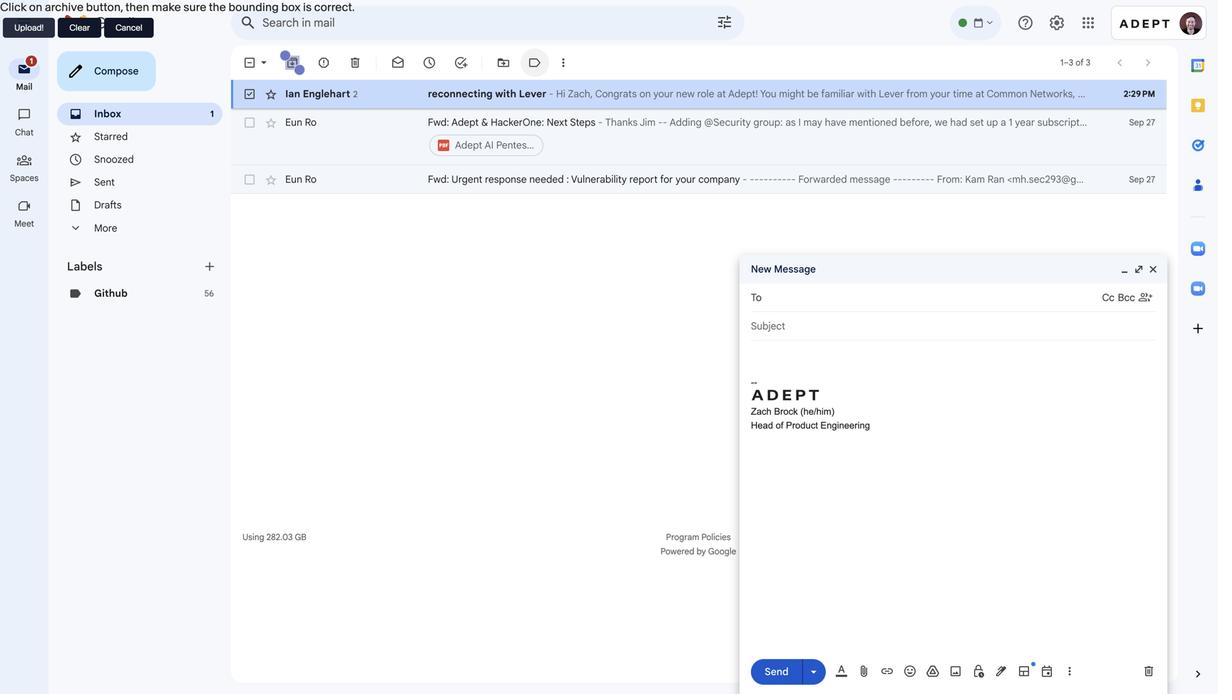 Task type: locate. For each thing, give the bounding box(es) containing it.
1 horizontal spatial your
[[676, 173, 696, 186]]

2 horizontal spatial your
[[930, 88, 951, 100]]

i
[[1091, 88, 1094, 100], [798, 116, 801, 129]]

jim
[[640, 116, 656, 129]]

1 horizontal spatial lever
[[879, 88, 904, 100]]

0 horizontal spatial at
[[717, 88, 726, 100]]

report spam image
[[317, 56, 331, 70]]

adept left ai
[[455, 139, 482, 152]]

your for -
[[676, 173, 696, 186]]

1 vertical spatial ro
[[305, 173, 317, 186]]

56
[[204, 289, 214, 299]]

fwd: adept & hackerone: next steps - thanks jim -- adding @security group: as i may have mentioned before, we had set up a 1 year subscription for pen test with hackeron
[[428, 116, 1218, 129]]

you
[[760, 88, 777, 100]]

row up company
[[231, 108, 1218, 165]]

using
[[243, 532, 264, 543]]

fwd: left urgent
[[428, 173, 449, 186]]

fwd: for fwd: urgent response needed : vulnerability report for your company -
[[428, 173, 449, 186]]

advanced search options image
[[710, 8, 739, 36]]

sep 27
[[1129, 117, 1155, 128], [1129, 174, 1155, 185]]

0 horizontal spatial lever
[[519, 88, 547, 100]]

2 at from the left
[[976, 88, 985, 100]]

2 horizontal spatial with
[[1152, 116, 1171, 129]]

2 row from the top
[[231, 108, 1218, 165]]

fwd: inside cell
[[428, 116, 449, 129]]

0 vertical spatial sep
[[1129, 117, 1144, 128]]

with
[[495, 88, 516, 100], [857, 88, 876, 100], [1152, 116, 1171, 129]]

year
[[1015, 116, 1035, 129]]

tab list
[[1178, 46, 1218, 643]]

2 ro from the top
[[305, 173, 317, 186]]

subscription
[[1038, 116, 1094, 129]]

at
[[717, 88, 726, 100], [976, 88, 985, 100]]

main menu image
[[16, 14, 33, 31]]

sep 27 right pen
[[1129, 117, 1155, 128]]

compose
[[94, 65, 139, 77]]

for right report
[[660, 173, 673, 186]]

may
[[804, 116, 822, 129]]

for inside cell
[[1096, 116, 1109, 129]]

program
[[666, 532, 699, 543]]

englehart
[[303, 88, 350, 100]]

cell
[[428, 116, 1218, 158]]

0 vertical spatial fwd:
[[428, 116, 449, 129]]

1 vertical spatial eun
[[285, 173, 302, 186]]

eun for second row from the top
[[285, 116, 302, 129]]

1 vertical spatial eun ro
[[285, 173, 317, 186]]

at right role
[[717, 88, 726, 100]]

1 27 from the top
[[1147, 117, 1155, 128]]

sent
[[94, 176, 115, 189]]

eun ro
[[285, 116, 317, 129], [285, 173, 317, 186]]

your left time
[[930, 88, 951, 100]]

spaces
[[10, 173, 39, 184]]

sep
[[1129, 117, 1144, 128], [1129, 174, 1144, 185]]

1 vertical spatial fwd:
[[428, 173, 449, 186]]

sep right pen
[[1129, 117, 1144, 128]]

1 row from the top
[[231, 80, 1218, 108]]

for
[[1096, 116, 1109, 129], [660, 173, 673, 186]]

1 horizontal spatial with
[[857, 88, 876, 100]]

cell containing fwd: adept & hackerone: next steps
[[428, 116, 1218, 158]]

row up the @security on the top right of page
[[231, 80, 1218, 108]]

your for role
[[653, 88, 674, 100]]

adding
[[670, 116, 702, 129]]

lever left from
[[879, 88, 904, 100]]

row
[[231, 80, 1218, 108], [231, 108, 1218, 165], [231, 165, 1167, 194]]

group:
[[754, 116, 783, 129]]

from
[[906, 88, 928, 100]]

thanks
[[605, 116, 638, 129]]

fwd:
[[428, 116, 449, 129], [428, 173, 449, 186]]

hackerone:
[[491, 116, 544, 129]]

meet heading
[[0, 218, 49, 230]]

0 horizontal spatial i
[[798, 116, 801, 129]]

1 horizontal spatial at
[[976, 88, 985, 100]]

chat heading
[[0, 127, 49, 138]]

27
[[1147, 117, 1155, 128], [1147, 174, 1155, 185]]

sent link
[[94, 176, 115, 189]]

fwd: down the reconnecting
[[428, 116, 449, 129]]

-
[[549, 88, 554, 100], [598, 116, 603, 129], [658, 116, 663, 129], [663, 116, 667, 129], [743, 173, 747, 186]]

drafts link
[[94, 199, 122, 211]]

we
[[935, 116, 948, 129]]

mail, 1 unread message image
[[26, 58, 40, 72]]

adept
[[452, 116, 479, 129], [455, 139, 482, 152]]

1 vertical spatial for
[[660, 173, 673, 186]]

your left company
[[676, 173, 696, 186]]

add to tasks image
[[454, 56, 468, 70]]

time
[[953, 88, 973, 100]]

powered
[[661, 547, 695, 557]]

0 vertical spatial ro
[[305, 116, 317, 129]]

0 vertical spatial 27
[[1147, 117, 1155, 128]]

ian englehart 2
[[285, 88, 358, 100]]

1 sep 27 from the top
[[1129, 117, 1155, 128]]

gmail image
[[64, 9, 142, 37]]

0 vertical spatial sep 27
[[1129, 117, 1155, 128]]

0 horizontal spatial with
[[495, 88, 516, 100]]

mail
[[16, 82, 33, 92]]

footer containing using
[[231, 531, 1167, 559]]

at right time
[[976, 88, 985, 100]]

0 vertical spatial for
[[1096, 116, 1109, 129]]

introduce
[[1144, 88, 1187, 100]]

urgent
[[452, 173, 482, 186]]

labels
[[67, 260, 102, 274]]

with up "hackerone:"
[[495, 88, 516, 100]]

0 vertical spatial eun ro
[[285, 116, 317, 129]]

2 eun from the top
[[285, 173, 302, 186]]

delete image
[[348, 56, 362, 70]]

settings image
[[1048, 14, 1066, 31]]

networks,
[[1030, 88, 1076, 100]]

sep down test
[[1129, 174, 1144, 185]]

2 27 from the top
[[1147, 174, 1155, 185]]

had
[[950, 116, 968, 129]]

Search in mail search field
[[231, 6, 745, 40]]

for left pen
[[1096, 116, 1109, 129]]

with right test
[[1152, 116, 1171, 129]]

row containing ian englehart
[[231, 80, 1218, 108]]

footer
[[231, 531, 1167, 559]]

1 fwd: from the top
[[428, 116, 449, 129]]

snoozed link
[[94, 153, 134, 166]]

1 vertical spatial sep 27
[[1129, 174, 1155, 185]]

hi
[[556, 88, 565, 100]]

search in mail image
[[235, 10, 261, 36]]

with right familiar
[[857, 88, 876, 100]]

familiar
[[821, 88, 855, 100]]

inbox
[[94, 108, 121, 120]]

lever
[[519, 88, 547, 100], [879, 88, 904, 100]]

adept ai pentest (p40) 4.17.23.pdf
[[455, 139, 608, 152]]

row down adding on the right of the page
[[231, 165, 1167, 194]]

adept left &
[[452, 116, 479, 129]]

ai
[[485, 139, 494, 152]]

chat
[[15, 127, 34, 138]]

0 vertical spatial eun
[[285, 116, 302, 129]]

navigation
[[0, 46, 50, 695]]

1 vertical spatial sep
[[1129, 174, 1144, 185]]

test
[[1131, 116, 1150, 129]]

inbox link
[[94, 108, 121, 120]]

lever left hi
[[519, 88, 547, 100]]

program policies powered by google
[[661, 532, 736, 557]]

0 horizontal spatial your
[[653, 88, 674, 100]]

1 horizontal spatial i
[[1091, 88, 1094, 100]]

2 fwd: from the top
[[428, 173, 449, 186]]

i right so
[[1091, 88, 1094, 100]]

1 eun from the top
[[285, 116, 302, 129]]

adept!
[[728, 88, 758, 100]]

1 vertical spatial 27
[[1147, 174, 1155, 185]]

1 horizontal spatial for
[[1096, 116, 1109, 129]]

1
[[210, 109, 214, 119], [1009, 116, 1013, 129]]

sep 27 down test
[[1129, 174, 1155, 185]]

eun
[[285, 116, 302, 129], [285, 173, 302, 186]]

github link
[[94, 287, 128, 300]]

drafts
[[94, 199, 122, 211]]

27 down test
[[1147, 174, 1155, 185]]

your right on
[[653, 88, 674, 100]]

@security
[[704, 116, 751, 129]]

ro
[[305, 116, 317, 129], [305, 173, 317, 186]]

snooze image
[[422, 56, 437, 70]]

more
[[94, 222, 117, 234]]

1 at from the left
[[717, 88, 726, 100]]

i right as
[[798, 116, 801, 129]]

27 down 2:29 pm at the top of the page
[[1147, 117, 1155, 128]]

be
[[807, 88, 819, 100]]

fwd: for fwd: adept & hackerone: next steps - thanks jim -- adding @security group: as i may have mentioned before, we had set up a 1 year subscription for pen test with hackeron
[[428, 116, 449, 129]]

1 sep from the top
[[1129, 117, 1144, 128]]

so
[[1078, 88, 1089, 100]]



Task type: describe. For each thing, give the bounding box(es) containing it.
compose button
[[57, 51, 156, 91]]

myself
[[1190, 88, 1218, 100]]

using 282.03 gb
[[243, 532, 307, 543]]

2 sep from the top
[[1129, 174, 1144, 185]]

mail heading
[[0, 81, 49, 93]]

github
[[94, 287, 128, 300]]

pentest
[[496, 139, 530, 152]]

new
[[676, 88, 695, 100]]

meet
[[14, 219, 34, 229]]

have
[[825, 116, 847, 129]]

set
[[970, 116, 984, 129]]

navigation containing mail
[[0, 46, 50, 695]]

up
[[987, 116, 998, 129]]

steps
[[570, 116, 596, 129]]

congrats
[[595, 88, 637, 100]]

role
[[697, 88, 714, 100]]

2 sep 27 from the top
[[1129, 174, 1155, 185]]

snoozed
[[94, 153, 134, 166]]

1 lever from the left
[[519, 88, 547, 100]]

labels heading
[[67, 260, 203, 274]]

1 vertical spatial adept
[[455, 139, 482, 152]]

google
[[708, 547, 736, 557]]

2 lever from the left
[[879, 88, 904, 100]]

2:29 pm
[[1124, 89, 1155, 100]]

as
[[786, 116, 796, 129]]

eun for third row
[[285, 173, 302, 186]]

more button
[[57, 217, 223, 240]]

wanted
[[1097, 88, 1130, 100]]

starred link
[[94, 131, 128, 143]]

1 eun ro from the top
[[285, 116, 317, 129]]

2 eun ro from the top
[[285, 173, 317, 186]]

1 vertical spatial i
[[798, 116, 801, 129]]

with inside cell
[[1152, 116, 1171, 129]]

4.17.23.pdf
[[561, 139, 608, 152]]

0 horizontal spatial 1
[[210, 109, 214, 119]]

0 vertical spatial adept
[[452, 116, 479, 129]]

to
[[1132, 88, 1142, 100]]

report
[[629, 173, 658, 186]]

common
[[987, 88, 1028, 100]]

(p40)
[[533, 139, 558, 152]]

company
[[698, 173, 740, 186]]

needed
[[529, 173, 564, 186]]

&
[[481, 116, 488, 129]]

hackeron
[[1174, 116, 1218, 129]]

on
[[640, 88, 651, 100]]

policies
[[702, 532, 731, 543]]

before,
[[900, 116, 932, 129]]

gb
[[295, 532, 307, 543]]

ian
[[285, 88, 300, 100]]

reconnecting
[[428, 88, 493, 100]]

pen
[[1111, 116, 1128, 129]]

a
[[1001, 116, 1006, 129]]

vulnerability
[[571, 173, 627, 186]]

starred
[[94, 131, 128, 143]]

0 horizontal spatial for
[[660, 173, 673, 186]]

282.03
[[266, 532, 293, 543]]

fwd: urgent response needed : vulnerability report for your company -
[[428, 173, 750, 186]]

:
[[567, 173, 569, 186]]

by
[[697, 547, 706, 557]]

1 horizontal spatial 1
[[1009, 116, 1013, 129]]

spaces heading
[[0, 173, 49, 184]]

response
[[485, 173, 527, 186]]

next
[[547, 116, 568, 129]]

0 vertical spatial i
[[1091, 88, 1094, 100]]

might
[[779, 88, 805, 100]]

archive image
[[285, 56, 300, 70]]

mark as read image
[[391, 56, 405, 70]]

google link
[[708, 545, 736, 559]]

zach,
[[568, 88, 593, 100]]

1 ro from the top
[[305, 116, 317, 129]]

2
[[353, 89, 358, 100]]

3 row from the top
[[231, 165, 1167, 194]]

reconnecting with lever - hi zach, congrats on your new role at adept! you might be familiar with lever from your time at common networks, so i wanted to introduce myself
[[428, 88, 1218, 100]]

mentioned
[[849, 116, 897, 129]]

program policies link
[[666, 532, 731, 543]]



Task type: vqa. For each thing, say whether or not it's contained in the screenshot.
Labels heading
yes



